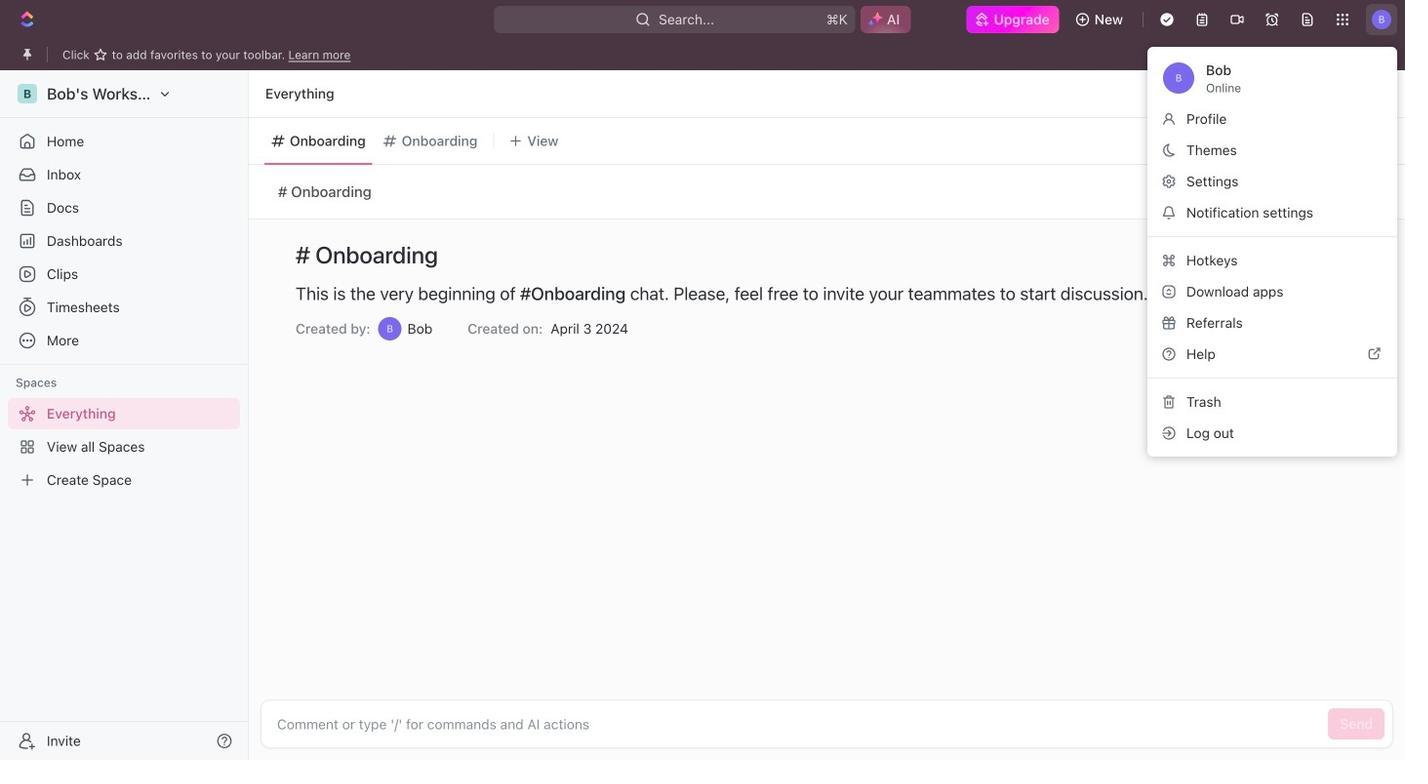 Task type: locate. For each thing, give the bounding box(es) containing it.
tree
[[8, 398, 240, 496]]



Task type: describe. For each thing, give the bounding box(es) containing it.
sidebar navigation
[[0, 70, 249, 760]]

tree inside sidebar navigation
[[8, 398, 240, 496]]



Task type: vqa. For each thing, say whether or not it's contained in the screenshot.
Gary
no



